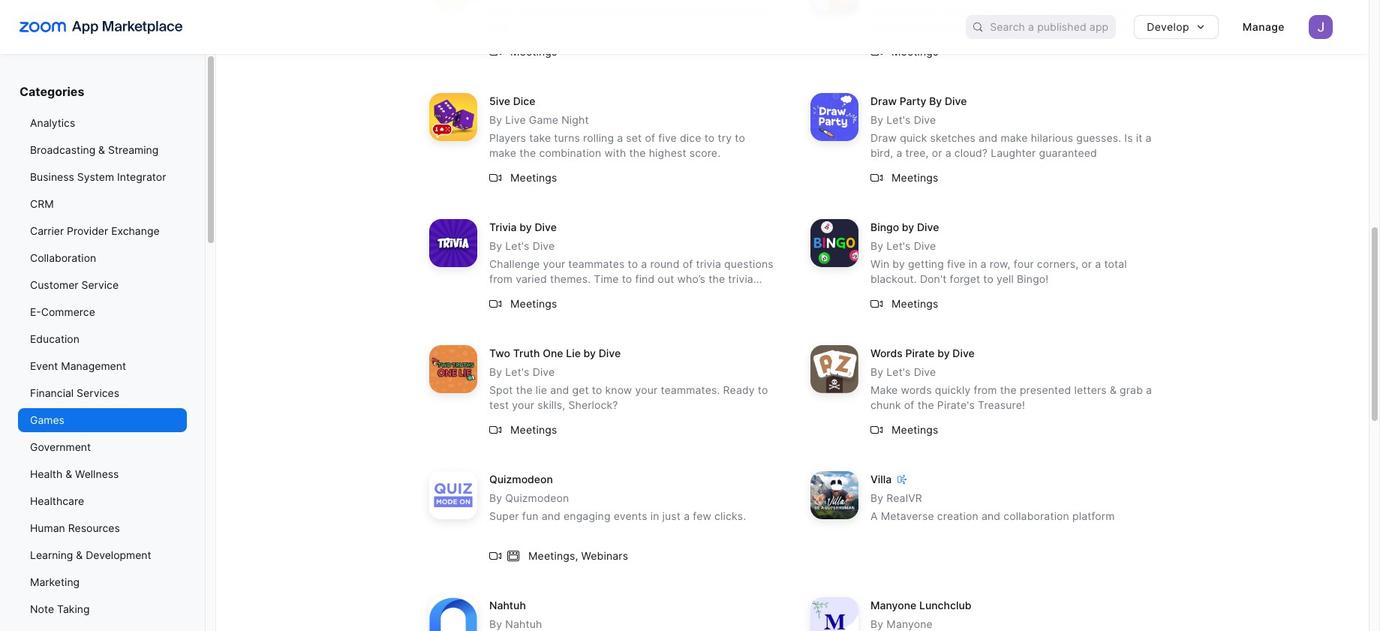 Task type: describe. For each thing, give the bounding box(es) containing it.
and inside two truth one lie by dive by let's dive spot the lie and get to know your teammates. ready to test your skills, sherlock?
[[550, 384, 569, 396]]

get
[[572, 384, 589, 396]]

the left clue
[[625, 5, 642, 18]]

carrier
[[30, 224, 64, 237]]

or inside draw party by dive by let's dive draw quick sketches and make hilarious guesses. is it a bird, a tree, or a cloud? laughter guaranteed
[[932, 147, 942, 159]]

out!
[[489, 21, 509, 33]]

creation
[[937, 510, 978, 523]]

who's
[[871, 21, 900, 33]]

bingo by dive by let's dive win by getting five in a row, four corners, or a total blackout. don't forget to yell bingo!
[[871, 221, 1127, 285]]

make inside draw party by dive by let's dive draw quick sketches and make hilarious guesses. is it a bird, a tree, or a cloud? laughter guaranteed
[[1001, 132, 1028, 144]]

by inside words pirate by dive by let's dive make words quickly from the presented letters & grab a chunk of the pirate's treasure!
[[937, 347, 950, 360]]

with inside 5ive dice by live game night players take turns rolling a set of five dice to try to make the combination with the highest score.
[[605, 147, 626, 159]]

to left find
[[622, 273, 632, 285]]

varied
[[516, 273, 547, 285]]

time
[[594, 273, 619, 285]]

before inside the innocent villagers must investigate and discuss who's the werewolf among them before it's too late.
[[1038, 21, 1071, 33]]

teammates.
[[661, 384, 720, 396]]

cloud?
[[954, 147, 988, 159]]

by inside 5ive dice by live game night players take turns rolling a set of five dice to try to make the combination with the highest score.
[[489, 114, 502, 126]]

the inside trivia by dive by let's dive challenge your teammates to a round of trivia questions from varied themes. time to find out who's the trivia champion!
[[709, 273, 725, 285]]

in inside quizmodeon by quizmodeon super fun and engaging events in just a few clicks.
[[650, 510, 659, 523]]

is
[[1124, 132, 1133, 144]]

must
[[985, 5, 1010, 18]]

letters
[[1074, 384, 1107, 396]]

few
[[693, 510, 711, 523]]

by up blackout.
[[893, 258, 905, 270]]

bingo
[[871, 221, 899, 234]]

meetings for draw
[[892, 171, 938, 184]]

categories
[[20, 84, 84, 99]]

meetings for two
[[510, 423, 557, 436]]

let's inside draw party by dive by let's dive draw quick sketches and make hilarious guesses. is it a bird, a tree, or a cloud? laughter guaranteed
[[887, 114, 911, 126]]

learning & development link
[[18, 543, 187, 567]]

manage button
[[1231, 15, 1297, 39]]

to right try
[[735, 132, 745, 144]]

draw for draw party by dive by let's dive draw quick sketches and make hilarious guesses. is it a bird, a tree, or a cloud? laughter guaranteed
[[871, 95, 897, 108]]

from inside trivia by dive by let's dive challenge your teammates to a round of trivia questions from varied themes. time to find out who's the trivia champion!
[[489, 273, 513, 285]]

one
[[543, 347, 563, 360]]

the left time
[[705, 5, 721, 18]]

time
[[724, 5, 746, 18]]

it's
[[1074, 21, 1089, 33]]

learning & development
[[30, 549, 151, 561]]

& inside draw with friends & guess the clue before the time runs out!
[[582, 5, 589, 18]]

manage
[[1243, 20, 1285, 33]]

just
[[662, 510, 681, 523]]

management
[[61, 359, 126, 372]]

dice
[[680, 132, 701, 144]]

late.
[[1112, 21, 1133, 33]]

manyone lunchclub by manyone
[[871, 599, 971, 631]]

note taking link
[[18, 597, 187, 621]]

lunchclub
[[919, 599, 971, 612]]

business system integrator link
[[18, 165, 187, 189]]

and for quizmodeon by quizmodeon super fun and engaging events in just a few clicks.
[[542, 510, 561, 523]]

1 vertical spatial your
[[635, 384, 658, 396]]

broadcasting & streaming
[[30, 143, 159, 156]]

marketing link
[[18, 570, 187, 594]]

by inside two truth one lie by dive by let's dive spot the lie and get to know your teammates. ready to test your skills, sherlock?
[[489, 366, 502, 378]]

laughter
[[991, 147, 1036, 159]]

spot
[[489, 384, 513, 396]]

e-commerce link
[[18, 300, 187, 324]]

two
[[489, 347, 510, 360]]

financial services link
[[18, 381, 187, 405]]

note
[[30, 603, 54, 615]]

getting
[[908, 258, 944, 270]]

meetings for trivia
[[510, 297, 557, 310]]

test
[[489, 399, 509, 412]]

to up find
[[628, 258, 638, 270]]

to up sherlock?
[[592, 384, 602, 396]]

villa
[[871, 473, 892, 486]]

a right the it
[[1146, 132, 1152, 144]]

crm
[[30, 197, 54, 210]]

with inside draw with friends & guess the clue before the time runs out!
[[519, 5, 540, 18]]

meetings down friends
[[510, 45, 557, 58]]

1 vertical spatial trivia
[[728, 273, 753, 285]]

financial services
[[30, 386, 119, 399]]

a down sketches
[[945, 147, 951, 159]]

broadcasting & streaming link
[[18, 138, 187, 162]]

clicks.
[[715, 510, 746, 523]]

banner containing develop
[[0, 0, 1369, 54]]

by right bingo
[[902, 221, 914, 234]]

themes.
[[550, 273, 591, 285]]

take
[[529, 132, 551, 144]]

a left total
[[1095, 258, 1101, 270]]

develop button
[[1134, 15, 1219, 39]]

quick
[[900, 132, 927, 144]]

draw party by dive by let's dive draw quick sketches and make hilarious guesses. is it a bird, a tree, or a cloud? laughter guaranteed
[[871, 95, 1152, 159]]

financial
[[30, 386, 74, 399]]

quickly
[[935, 384, 971, 396]]

players
[[489, 132, 526, 144]]

the inside the innocent villagers must investigate and discuss who's the werewolf among them before it's too late.
[[903, 21, 920, 33]]

& for broadcasting & streaming
[[98, 143, 105, 156]]

healthcare
[[30, 495, 84, 507]]

integrator
[[117, 170, 166, 183]]

5ive
[[489, 95, 510, 108]]

2 vertical spatial your
[[512, 399, 534, 412]]

challenge
[[489, 258, 540, 270]]

to inside bingo by dive by let's dive win by getting five in a row, four corners, or a total blackout. don't forget to yell bingo!
[[983, 273, 994, 285]]

make inside 5ive dice by live game night players take turns rolling a set of five dice to try to make the combination with the highest score.
[[489, 147, 516, 159]]

meetings down who's
[[892, 45, 938, 58]]

webinars
[[581, 549, 628, 562]]

turns
[[554, 132, 580, 144]]

commerce
[[41, 305, 95, 318]]

health & wellness
[[30, 468, 119, 480]]

innocent
[[893, 5, 937, 18]]

the up treasure!
[[1000, 384, 1017, 396]]

ready
[[723, 384, 755, 396]]

meetings for bingo
[[892, 297, 938, 310]]

customer
[[30, 278, 78, 291]]

dice
[[513, 95, 535, 108]]

five inside bingo by dive by let's dive win by getting five in a row, four corners, or a total blackout. don't forget to yell bingo!
[[947, 258, 966, 270]]

four
[[1014, 258, 1034, 270]]

total
[[1104, 258, 1127, 270]]

truth
[[513, 347, 540, 360]]

questions
[[724, 258, 774, 270]]

services
[[77, 386, 119, 399]]

werewolf
[[923, 21, 969, 33]]

carrier provider exchange
[[30, 224, 160, 237]]

sherlock?
[[568, 399, 618, 412]]

by inside manyone lunchclub by manyone
[[871, 618, 883, 631]]

your inside trivia by dive by let's dive challenge your teammates to a round of trivia questions from varied themes. time to find out who's the trivia champion!
[[543, 258, 565, 270]]

government link
[[18, 435, 187, 459]]

analytics link
[[18, 111, 187, 135]]

super
[[489, 510, 519, 523]]



Task type: locate. For each thing, give the bounding box(es) containing it.
by inside bingo by dive by let's dive win by getting five in a row, four corners, or a total blackout. don't forget to yell bingo!
[[871, 240, 883, 252]]

health
[[30, 468, 62, 480]]

Search text field
[[990, 16, 1116, 38]]

note taking
[[30, 603, 90, 615]]

0 vertical spatial nahtuh
[[489, 599, 526, 612]]

and up skills, in the left of the page
[[550, 384, 569, 396]]

live
[[505, 114, 526, 126]]

collaboration link
[[18, 246, 187, 270]]

in left just
[[650, 510, 659, 523]]

trivia up the who's
[[696, 258, 721, 270]]

meetings down the don't
[[892, 297, 938, 310]]

exchange
[[111, 224, 160, 237]]

5ive dice by live game night players take turns rolling a set of five dice to try to make the combination with the highest score.
[[489, 95, 745, 159]]

make
[[871, 384, 898, 396]]

of inside words pirate by dive by let's dive make words quickly from the presented letters & grab a chunk of the pirate's treasure!
[[904, 399, 915, 412]]

event
[[30, 359, 58, 372]]

1 vertical spatial or
[[1082, 258, 1092, 270]]

before inside draw with friends & guess the clue before the time runs out!
[[669, 5, 702, 18]]

0 vertical spatial trivia
[[696, 258, 721, 270]]

taking
[[57, 603, 90, 615]]

1 vertical spatial manyone
[[887, 618, 933, 631]]

1 horizontal spatial from
[[974, 384, 997, 396]]

0 horizontal spatial from
[[489, 273, 513, 285]]

them
[[1009, 21, 1035, 33]]

1 vertical spatial make
[[489, 147, 516, 159]]

customer service
[[30, 278, 119, 291]]

0 horizontal spatial five
[[658, 132, 677, 144]]

1 vertical spatial before
[[1038, 21, 1071, 33]]

of inside 5ive dice by live game night players take turns rolling a set of five dice to try to make the combination with the highest score.
[[645, 132, 655, 144]]

realvr
[[887, 492, 922, 505]]

trivia down questions
[[728, 273, 753, 285]]

by inside quizmodeon by quizmodeon super fun and engaging events in just a few clicks.
[[489, 492, 502, 505]]

let's up quick
[[887, 114, 911, 126]]

& down analytics link
[[98, 143, 105, 156]]

manyone left lunchclub
[[871, 599, 917, 612]]

& down the human resources
[[76, 549, 83, 561]]

your right know
[[635, 384, 658, 396]]

a right just
[[684, 510, 690, 523]]

the down take
[[519, 147, 536, 159]]

event management
[[30, 359, 126, 372]]

a inside trivia by dive by let's dive challenge your teammates to a round of trivia questions from varied themes. time to find out who's the trivia champion!
[[641, 258, 647, 270]]

a inside 5ive dice by live game night players take turns rolling a set of five dice to try to make the combination with the highest score.
[[617, 132, 623, 144]]

categories button
[[18, 84, 187, 111]]

1 vertical spatial from
[[974, 384, 997, 396]]

0 vertical spatial make
[[1001, 132, 1028, 144]]

yell
[[997, 273, 1014, 285]]

quizmodeon by quizmodeon super fun and engaging events in just a few clicks.
[[489, 473, 746, 523]]

0 vertical spatial your
[[543, 258, 565, 270]]

1 horizontal spatial with
[[605, 147, 626, 159]]

who's
[[677, 273, 706, 285]]

and for the innocent villagers must investigate and discuss who's the werewolf among them before it's too late.
[[1072, 5, 1091, 18]]

2 horizontal spatial of
[[904, 399, 915, 412]]

2 vertical spatial draw
[[871, 132, 897, 144]]

of
[[645, 132, 655, 144], [683, 258, 693, 270], [904, 399, 915, 412]]

chunk
[[871, 399, 901, 412]]

game
[[529, 114, 558, 126]]

meetings down chunk
[[892, 423, 938, 436]]

development
[[86, 549, 151, 561]]

0 horizontal spatial in
[[650, 510, 659, 523]]

a
[[871, 510, 878, 523]]

and right creation at bottom right
[[982, 510, 1000, 523]]

and
[[1072, 5, 1091, 18], [979, 132, 998, 144], [550, 384, 569, 396], [542, 510, 561, 523], [982, 510, 1000, 523]]

meetings for words
[[892, 423, 938, 436]]

your right the test
[[512, 399, 534, 412]]

and for by realvr a metaverse creation and collaboration platform
[[982, 510, 1000, 523]]

human resources link
[[18, 516, 187, 540]]

1 vertical spatial nahtuh
[[505, 618, 542, 631]]

the right the who's
[[709, 273, 725, 285]]

& for health & wellness
[[65, 468, 72, 480]]

with left friends
[[519, 5, 540, 18]]

system
[[77, 170, 114, 183]]

meetings
[[510, 45, 557, 58], [892, 45, 938, 58], [510, 171, 557, 184], [892, 171, 938, 184], [510, 297, 557, 310], [892, 297, 938, 310], [510, 423, 557, 436], [892, 423, 938, 436]]

0 vertical spatial draw
[[489, 5, 516, 18]]

or inside bingo by dive by let's dive win by getting five in a row, four corners, or a total blackout. don't forget to yell bingo!
[[1082, 258, 1092, 270]]

by inside trivia by dive by let's dive challenge your teammates to a round of trivia questions from varied themes. time to find out who's the trivia champion!
[[489, 240, 502, 252]]

or right tree,
[[932, 147, 942, 159]]

of down words
[[904, 399, 915, 412]]

manyone down lunchclub
[[887, 618, 933, 631]]

0 horizontal spatial with
[[519, 5, 540, 18]]

words
[[871, 347, 903, 360]]

the innocent villagers must investigate and discuss who's the werewolf among them before it's too late.
[[871, 5, 1133, 33]]

draw up "out!"
[[489, 5, 516, 18]]

by right pirate
[[937, 347, 950, 360]]

analytics
[[30, 116, 75, 129]]

games
[[30, 414, 64, 426]]

of up the who's
[[683, 258, 693, 270]]

by inside the by realvr a metaverse creation and collaboration platform
[[871, 492, 883, 505]]

a left set on the top left of page
[[617, 132, 623, 144]]

1 horizontal spatial your
[[543, 258, 565, 270]]

government
[[30, 441, 91, 453]]

a up find
[[641, 258, 647, 270]]

0 vertical spatial with
[[519, 5, 540, 18]]

let's
[[887, 114, 911, 126], [505, 240, 530, 252], [887, 240, 911, 252], [505, 366, 530, 378], [887, 366, 911, 378]]

to left yell
[[983, 273, 994, 285]]

guess
[[592, 5, 622, 18]]

a inside words pirate by dive by let's dive make words quickly from the presented letters & grab a chunk of the pirate's treasure!
[[1146, 384, 1152, 396]]

games link
[[18, 408, 187, 432]]

draw with friends & guess the clue before the time runs out!
[[489, 5, 772, 33]]

develop
[[1147, 20, 1189, 33]]

crm link
[[18, 192, 187, 216]]

0 horizontal spatial before
[[669, 5, 702, 18]]

hilarious
[[1031, 132, 1073, 144]]

0 vertical spatial from
[[489, 273, 513, 285]]

from
[[489, 273, 513, 285], [974, 384, 997, 396]]

the down the 'innocent'
[[903, 21, 920, 33]]

in
[[969, 258, 978, 270], [650, 510, 659, 523]]

resources
[[68, 522, 120, 534]]

0 horizontal spatial your
[[512, 399, 534, 412]]

0 vertical spatial in
[[969, 258, 978, 270]]

0 vertical spatial before
[[669, 5, 702, 18]]

0 horizontal spatial of
[[645, 132, 655, 144]]

by inside two truth one lie by dive by let's dive spot the lie and get to know your teammates. ready to test your skills, sherlock?
[[584, 347, 596, 360]]

or left total
[[1082, 258, 1092, 270]]

& for learning & development
[[76, 549, 83, 561]]

let's inside bingo by dive by let's dive win by getting five in a row, four corners, or a total blackout. don't forget to yell bingo!
[[887, 240, 911, 252]]

quizmodeon
[[489, 473, 553, 486], [505, 492, 569, 505]]

0 vertical spatial manyone
[[871, 599, 917, 612]]

0 vertical spatial quizmodeon
[[489, 473, 553, 486]]

make up laughter
[[1001, 132, 1028, 144]]

broadcasting
[[30, 143, 95, 156]]

a inside quizmodeon by quizmodeon super fun and engaging events in just a few clicks.
[[684, 510, 690, 523]]

nahtuh by nahtuh
[[489, 599, 542, 631]]

draw inside draw with friends & guess the clue before the time runs out!
[[489, 5, 516, 18]]

guaranteed
[[1039, 147, 1097, 159]]

with down rolling
[[605, 147, 626, 159]]

meetings for 5ive
[[510, 171, 557, 184]]

and right fun
[[542, 510, 561, 523]]

set
[[626, 132, 642, 144]]

by inside trivia by dive by let's dive challenge your teammates to a round of trivia questions from varied themes. time to find out who's the trivia champion!
[[520, 221, 532, 234]]

streaming
[[108, 143, 159, 156]]

let's down words
[[887, 366, 911, 378]]

service
[[81, 278, 119, 291]]

let's up challenge on the top of page
[[505, 240, 530, 252]]

let's inside two truth one lie by dive by let's dive spot the lie and get to know your teammates. ready to test your skills, sherlock?
[[505, 366, 530, 378]]

to right ready
[[758, 384, 768, 396]]

engaging
[[564, 510, 611, 523]]

& inside words pirate by dive by let's dive make words quickly from the presented letters & grab a chunk of the pirate's treasure!
[[1110, 384, 1117, 396]]

trivia by dive by let's dive challenge your teammates to a round of trivia questions from varied themes. time to find out who's the trivia champion!
[[489, 221, 774, 300]]

0 vertical spatial or
[[932, 147, 942, 159]]

1 horizontal spatial or
[[1082, 258, 1092, 270]]

meetings down take
[[510, 171, 557, 184]]

and inside the innocent villagers must investigate and discuss who's the werewolf among them before it's too late.
[[1072, 5, 1091, 18]]

in inside bingo by dive by let's dive win by getting five in a row, four corners, or a total blackout. don't forget to yell bingo!
[[969, 258, 978, 270]]

five up highest
[[658, 132, 677, 144]]

1 vertical spatial in
[[650, 510, 659, 523]]

of for set
[[645, 132, 655, 144]]

learning
[[30, 549, 73, 561]]

words
[[901, 384, 932, 396]]

by inside nahtuh by nahtuh
[[489, 618, 502, 631]]

rolling
[[583, 132, 614, 144]]

& right health
[[65, 468, 72, 480]]

pirate's
[[937, 399, 975, 412]]

of right set on the top left of page
[[645, 132, 655, 144]]

don't
[[920, 273, 947, 285]]

0 vertical spatial of
[[645, 132, 655, 144]]

search a published app element
[[966, 15, 1116, 39]]

meetings down tree,
[[892, 171, 938, 184]]

a right bird,
[[896, 147, 902, 159]]

five inside 5ive dice by live game night players take turns rolling a set of five dice to try to make the combination with the highest score.
[[658, 132, 677, 144]]

by
[[520, 221, 532, 234], [902, 221, 914, 234], [893, 258, 905, 270], [584, 347, 596, 360], [937, 347, 950, 360]]

draw left party
[[871, 95, 897, 108]]

collaboration
[[30, 251, 96, 264]]

in up forget
[[969, 258, 978, 270]]

by right lie
[[584, 347, 596, 360]]

teammates
[[568, 258, 625, 270]]

draw for draw with friends & guess the clue before the time runs out!
[[489, 5, 516, 18]]

and inside the by realvr a metaverse creation and collaboration platform
[[982, 510, 1000, 523]]

the down words
[[918, 399, 934, 412]]

find
[[635, 273, 655, 285]]

1 horizontal spatial trivia
[[728, 273, 753, 285]]

corners,
[[1037, 258, 1079, 270]]

1 horizontal spatial five
[[947, 258, 966, 270]]

1 horizontal spatial in
[[969, 258, 978, 270]]

banner
[[0, 0, 1369, 54]]

1 vertical spatial five
[[947, 258, 966, 270]]

by right trivia
[[520, 221, 532, 234]]

a
[[617, 132, 623, 144], [1146, 132, 1152, 144], [896, 147, 902, 159], [945, 147, 951, 159], [641, 258, 647, 270], [981, 258, 987, 270], [1095, 258, 1101, 270], [1146, 384, 1152, 396], [684, 510, 690, 523]]

bird,
[[871, 147, 893, 159]]

and up it's
[[1072, 5, 1091, 18]]

to left try
[[704, 132, 715, 144]]

your up themes.
[[543, 258, 565, 270]]

1 vertical spatial of
[[683, 258, 693, 270]]

lie
[[566, 347, 581, 360]]

five up forget
[[947, 258, 966, 270]]

1 vertical spatial draw
[[871, 95, 897, 108]]

before down investigate
[[1038, 21, 1071, 33]]

friends
[[543, 5, 579, 18]]

the
[[871, 5, 890, 18]]

1 vertical spatial with
[[605, 147, 626, 159]]

let's inside trivia by dive by let's dive challenge your teammates to a round of trivia questions from varied themes. time to find out who's the trivia champion!
[[505, 240, 530, 252]]

pirate
[[905, 347, 935, 360]]

2 vertical spatial of
[[904, 399, 915, 412]]

2 horizontal spatial your
[[635, 384, 658, 396]]

of inside trivia by dive by let's dive challenge your teammates to a round of trivia questions from varied themes. time to find out who's the trivia champion!
[[683, 258, 693, 270]]

and inside quizmodeon by quizmodeon super fun and engaging events in just a few clicks.
[[542, 510, 561, 523]]

0 horizontal spatial trivia
[[696, 258, 721, 270]]

the down set on the top left of page
[[629, 147, 646, 159]]

1 vertical spatial quizmodeon
[[505, 492, 569, 505]]

1 horizontal spatial of
[[683, 258, 693, 270]]

& left "grab"
[[1110, 384, 1117, 396]]

0 horizontal spatial make
[[489, 147, 516, 159]]

by inside words pirate by dive by let's dive make words quickly from the presented letters & grab a chunk of the pirate's treasure!
[[871, 366, 883, 378]]

manyone
[[871, 599, 917, 612], [887, 618, 933, 631]]

presented
[[1020, 384, 1071, 396]]

a left row,
[[981, 258, 987, 270]]

0 vertical spatial five
[[658, 132, 677, 144]]

five
[[658, 132, 677, 144], [947, 258, 966, 270]]

and up cloud?
[[979, 132, 998, 144]]

provider
[[67, 224, 108, 237]]

1 horizontal spatial before
[[1038, 21, 1071, 33]]

0 horizontal spatial or
[[932, 147, 942, 159]]

the left lie
[[516, 384, 533, 396]]

words pirate by dive by let's dive make words quickly from the presented letters & grab a chunk of the pirate's treasure!
[[871, 347, 1152, 412]]

champion!
[[489, 288, 542, 300]]

meetings down varied
[[510, 297, 557, 310]]

discuss
[[1094, 5, 1132, 18]]

a right "grab"
[[1146, 384, 1152, 396]]

1 horizontal spatial make
[[1001, 132, 1028, 144]]

& left guess
[[582, 5, 589, 18]]

try
[[718, 132, 732, 144]]

draw up bird,
[[871, 132, 897, 144]]

let's down truth on the bottom left
[[505, 366, 530, 378]]

marketing
[[30, 576, 80, 588]]

meetings down skills, in the left of the page
[[510, 423, 557, 436]]

before right clue
[[669, 5, 702, 18]]

human resources
[[30, 522, 120, 534]]

the inside two truth one lie by dive by let's dive spot the lie and get to know your teammates. ready to test your skills, sherlock?
[[516, 384, 533, 396]]

from up treasure!
[[974, 384, 997, 396]]

let's down bingo
[[887, 240, 911, 252]]

from down challenge on the top of page
[[489, 273, 513, 285]]

and inside draw party by dive by let's dive draw quick sketches and make hilarious guesses. is it a bird, a tree, or a cloud? laughter guaranteed
[[979, 132, 998, 144]]

let's inside words pirate by dive by let's dive make words quickly from the presented letters & grab a chunk of the pirate's treasure!
[[887, 366, 911, 378]]

from inside words pirate by dive by let's dive make words quickly from the presented letters & grab a chunk of the pirate's treasure!
[[974, 384, 997, 396]]

investigate
[[1013, 5, 1069, 18]]

make down players at the left top of page
[[489, 147, 516, 159]]

of for round
[[683, 258, 693, 270]]



Task type: vqa. For each thing, say whether or not it's contained in the screenshot.
the rightmost your
yes



